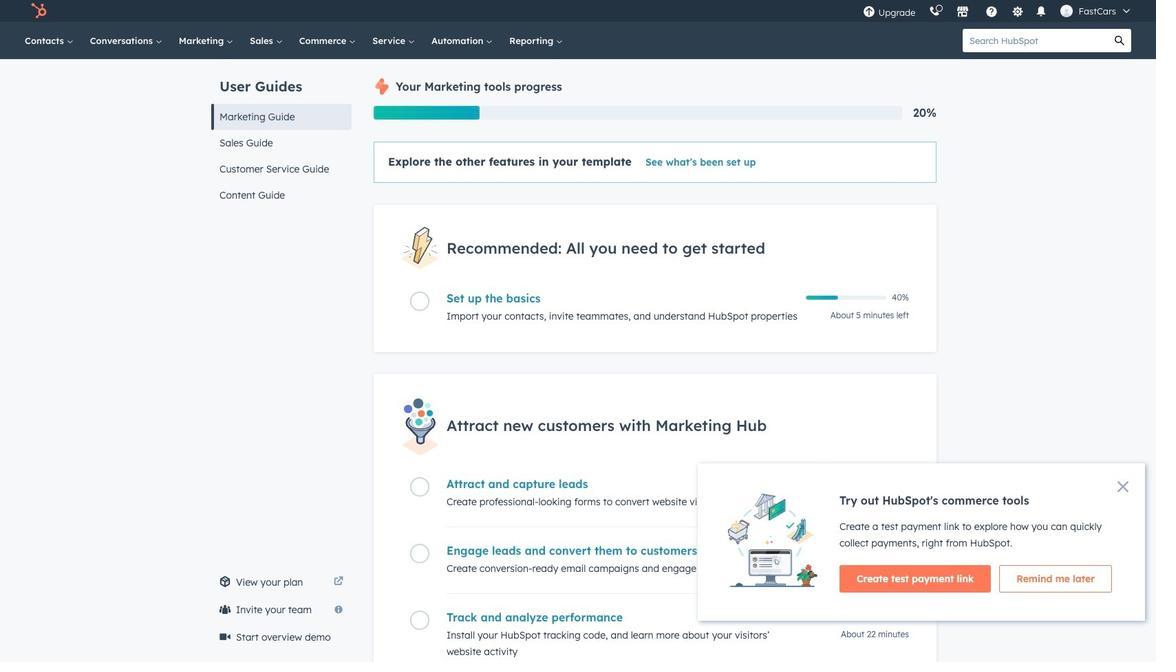 Task type: describe. For each thing, give the bounding box(es) containing it.
user guides element
[[211, 59, 352, 209]]

[object object] complete progress bar
[[806, 296, 838, 300]]

christina overa image
[[1061, 5, 1074, 17]]



Task type: locate. For each thing, give the bounding box(es) containing it.
menu
[[857, 0, 1140, 22]]

link opens in a new window image
[[334, 575, 344, 591], [334, 578, 344, 588]]

Search HubSpot search field
[[963, 29, 1108, 52]]

1 link opens in a new window image from the top
[[334, 575, 344, 591]]

marketplaces image
[[957, 6, 970, 19]]

2 link opens in a new window image from the top
[[334, 578, 344, 588]]

close image
[[1118, 482, 1129, 493]]

progress bar
[[374, 106, 480, 120]]



Task type: vqa. For each thing, say whether or not it's contained in the screenshot.
column header
no



